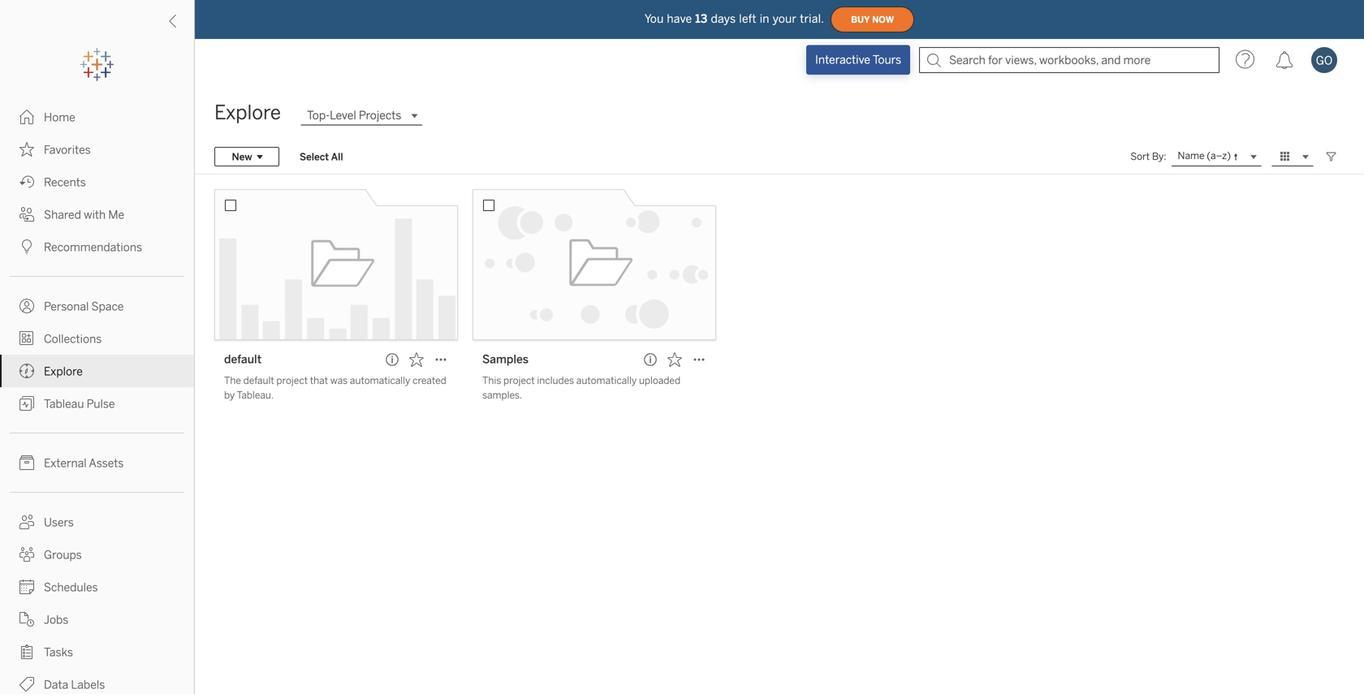 Task type: describe. For each thing, give the bounding box(es) containing it.
you have 13 days left in your trial.
[[645, 12, 825, 25]]

recommendations
[[44, 241, 142, 254]]

automatically inside the default project that was automatically created by tableau.
[[350, 375, 411, 387]]

explore inside explore link
[[44, 365, 83, 379]]

top-
[[307, 109, 330, 122]]

select all
[[300, 151, 343, 163]]

buy now button
[[831, 6, 915, 32]]

uploaded
[[639, 375, 681, 387]]

project inside the default project that was automatically created by tableau.
[[277, 375, 308, 387]]

home link
[[0, 101, 194, 133]]

buy
[[851, 14, 870, 25]]

left
[[739, 12, 757, 25]]

samples
[[483, 353, 529, 366]]

select
[[300, 151, 329, 163]]

the
[[224, 375, 241, 387]]

tours
[[873, 53, 902, 67]]

name (a–z)
[[1178, 150, 1232, 162]]

favorites
[[44, 143, 91, 157]]

projects
[[359, 109, 402, 122]]

project inside this project includes automatically uploaded samples.
[[504, 375, 535, 387]]

samples image
[[473, 189, 716, 340]]

have
[[667, 12, 692, 25]]

trial.
[[800, 12, 825, 25]]

name
[[1178, 150, 1205, 162]]

jobs link
[[0, 604, 194, 636]]

collections link
[[0, 322, 194, 355]]

users
[[44, 516, 74, 530]]

labels
[[71, 679, 105, 692]]

sort by:
[[1131, 151, 1167, 162]]

shared
[[44, 208, 81, 222]]

personal space
[[44, 300, 124, 314]]

0 vertical spatial explore
[[214, 101, 281, 124]]

13
[[696, 12, 708, 25]]

favorites link
[[0, 133, 194, 166]]

created
[[413, 375, 447, 387]]

the default project that was automatically created by tableau.
[[224, 375, 447, 401]]

tableau
[[44, 398, 84, 411]]

with
[[84, 208, 106, 222]]

grid view image
[[1279, 149, 1293, 164]]

tableau pulse link
[[0, 387, 194, 420]]

Search for views, workbooks, and more text field
[[920, 47, 1220, 73]]

recommendations link
[[0, 231, 194, 263]]

personal
[[44, 300, 89, 314]]

groups link
[[0, 539, 194, 571]]

recents
[[44, 176, 86, 189]]

default inside the default project that was automatically created by tableau.
[[243, 375, 274, 387]]



Task type: vqa. For each thing, say whether or not it's contained in the screenshot.
"Run" inside Run Flow - Weekday 2:00AM - Weekly at 11:00 PM on Sunday, Monday, Tuesday, Wednesday, and Thursday link
no



Task type: locate. For each thing, give the bounding box(es) containing it.
explore
[[214, 101, 281, 124], [44, 365, 83, 379]]

1 vertical spatial default
[[243, 375, 274, 387]]

0 horizontal spatial explore
[[44, 365, 83, 379]]

data labels link
[[0, 669, 194, 695]]

automatically
[[350, 375, 411, 387], [577, 375, 637, 387]]

personal space link
[[0, 290, 194, 322]]

tableau pulse
[[44, 398, 115, 411]]

that
[[310, 375, 328, 387]]

1 horizontal spatial automatically
[[577, 375, 637, 387]]

collections
[[44, 333, 102, 346]]

(a–z)
[[1207, 150, 1232, 162]]

0 horizontal spatial automatically
[[350, 375, 411, 387]]

by:
[[1153, 151, 1167, 162]]

project up samples.
[[504, 375, 535, 387]]

default up the
[[224, 353, 262, 366]]

top-level projects button
[[301, 106, 423, 125]]

all
[[331, 151, 343, 163]]

assets
[[89, 457, 124, 470]]

main navigation. press the up and down arrow keys to access links. element
[[0, 101, 194, 695]]

interactive tours
[[816, 53, 902, 67]]

groups
[[44, 549, 82, 562]]

data
[[44, 679, 68, 692]]

external assets link
[[0, 447, 194, 479]]

project
[[277, 375, 308, 387], [504, 375, 535, 387]]

new
[[232, 151, 252, 163]]

external assets
[[44, 457, 124, 470]]

in
[[760, 12, 770, 25]]

shared with me
[[44, 208, 124, 222]]

navigation panel element
[[0, 49, 194, 695]]

automatically right includes on the bottom of the page
[[577, 375, 637, 387]]

2 project from the left
[[504, 375, 535, 387]]

project left 'that'
[[277, 375, 308, 387]]

interactive
[[816, 53, 871, 67]]

buy now
[[851, 14, 894, 25]]

home
[[44, 111, 75, 124]]

0 vertical spatial default
[[224, 353, 262, 366]]

tasks link
[[0, 636, 194, 669]]

level
[[330, 109, 356, 122]]

select all button
[[289, 147, 354, 167]]

explore link
[[0, 355, 194, 387]]

schedules link
[[0, 571, 194, 604]]

external
[[44, 457, 87, 470]]

shared with me link
[[0, 198, 194, 231]]

0 horizontal spatial project
[[277, 375, 308, 387]]

recents link
[[0, 166, 194, 198]]

name (a–z) button
[[1172, 147, 1262, 167]]

default up tableau.
[[243, 375, 274, 387]]

automatically inside this project includes automatically uploaded samples.
[[577, 375, 637, 387]]

was
[[330, 375, 348, 387]]

tasks
[[44, 646, 73, 660]]

explore up new popup button
[[214, 101, 281, 124]]

schedules
[[44, 581, 98, 595]]

includes
[[537, 375, 574, 387]]

this project includes automatically uploaded samples.
[[483, 375, 681, 401]]

tableau.
[[237, 390, 274, 401]]

1 horizontal spatial project
[[504, 375, 535, 387]]

new button
[[214, 147, 279, 167]]

default
[[224, 353, 262, 366], [243, 375, 274, 387]]

you
[[645, 12, 664, 25]]

1 automatically from the left
[[350, 375, 411, 387]]

sort
[[1131, 151, 1150, 162]]

automatically right was at the bottom left of page
[[350, 375, 411, 387]]

this
[[483, 375, 501, 387]]

your
[[773, 12, 797, 25]]

now
[[873, 14, 894, 25]]

2 automatically from the left
[[577, 375, 637, 387]]

top-level projects
[[307, 109, 402, 122]]

pulse
[[87, 398, 115, 411]]

explore up tableau
[[44, 365, 83, 379]]

days
[[711, 12, 736, 25]]

1 project from the left
[[277, 375, 308, 387]]

me
[[108, 208, 124, 222]]

jobs
[[44, 614, 68, 627]]

default image
[[214, 189, 458, 340]]

data labels
[[44, 679, 105, 692]]

1 vertical spatial explore
[[44, 365, 83, 379]]

1 horizontal spatial explore
[[214, 101, 281, 124]]

users link
[[0, 506, 194, 539]]

samples.
[[483, 390, 522, 401]]

space
[[91, 300, 124, 314]]

by
[[224, 390, 235, 401]]



